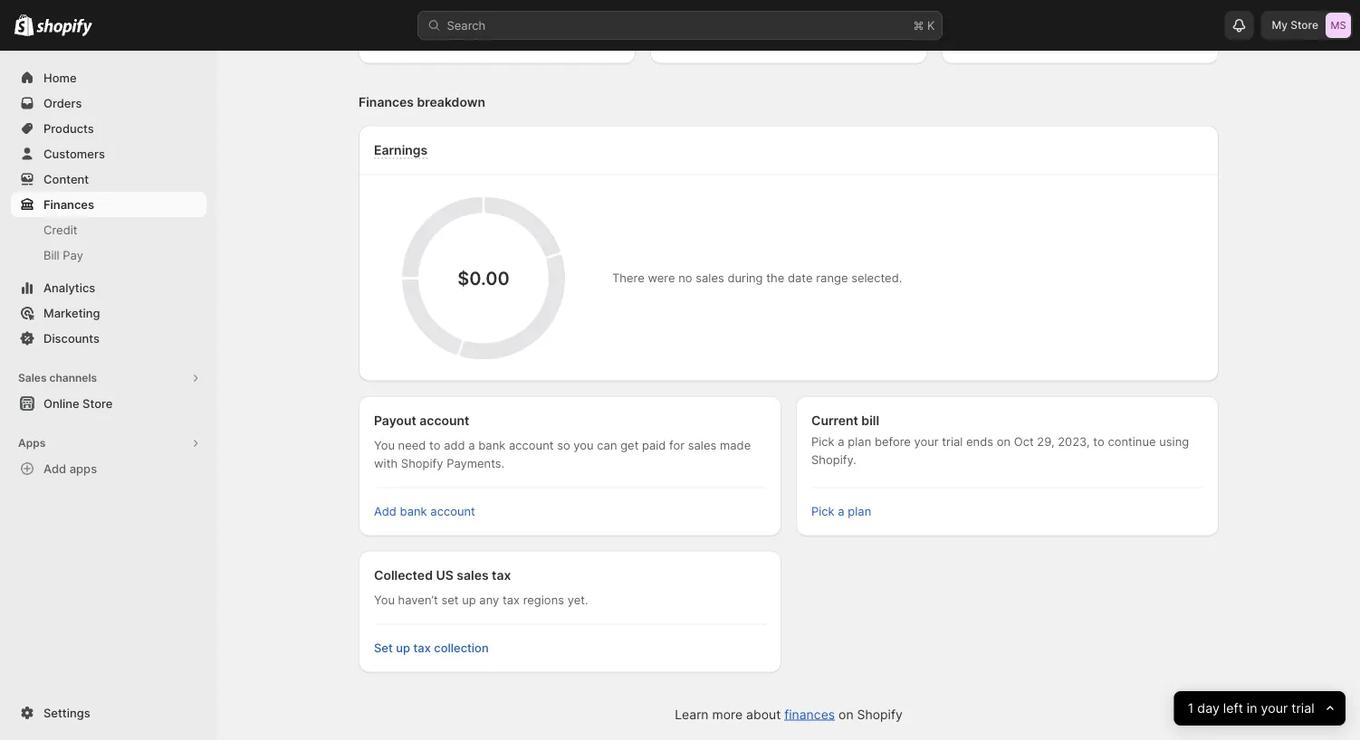 Task type: describe. For each thing, give the bounding box(es) containing it.
you
[[574, 439, 594, 453]]

0 vertical spatial account
[[420, 413, 469, 429]]

0 vertical spatial tax
[[492, 568, 511, 584]]

to inside current bill pick a plan before your trial ends on oct 29, 2023, to continue using shopify.
[[1093, 436, 1105, 450]]

about
[[746, 708, 781, 723]]

on inside current bill pick a plan before your trial ends on oct 29, 2023, to continue using shopify.
[[997, 436, 1011, 450]]

bill
[[862, 413, 879, 429]]

1 vertical spatial tax
[[503, 594, 520, 608]]

you for collected us sales tax
[[374, 594, 395, 608]]

oct
[[1014, 436, 1034, 450]]

1 day left in your trial button
[[1174, 692, 1346, 726]]

learn more about finances on shopify
[[675, 708, 903, 723]]

store for online store
[[82, 397, 113, 411]]

yet.
[[568, 594, 588, 608]]

shopify.
[[811, 454, 857, 468]]

home
[[43, 71, 77, 85]]

payments.
[[447, 457, 505, 471]]

regions
[[523, 594, 564, 608]]

pick inside current bill pick a plan before your trial ends on oct 29, 2023, to continue using shopify.
[[811, 436, 835, 450]]

paid
[[642, 439, 666, 453]]

discounts link
[[11, 326, 206, 351]]

payout account
[[374, 413, 469, 429]]

1 day left in your trial
[[1188, 701, 1315, 717]]

made
[[720, 439, 751, 453]]

you for payout account
[[374, 439, 395, 453]]

finances link
[[11, 192, 206, 217]]

in
[[1247, 701, 1258, 717]]

trial inside dropdown button
[[1292, 701, 1315, 717]]

1 vertical spatial up
[[396, 642, 410, 656]]

29,
[[1037, 436, 1055, 450]]

during
[[728, 272, 763, 286]]

products
[[43, 121, 94, 135]]

set up tax collection
[[374, 642, 489, 656]]

analytics
[[43, 281, 95, 295]]

k
[[927, 18, 935, 32]]

0 vertical spatial sales
[[696, 272, 724, 286]]

your inside dropdown button
[[1261, 701, 1288, 717]]

finances
[[784, 708, 835, 723]]

account inside you need to add a bank account so you can get paid for sales made with shopify payments.
[[509, 439, 554, 453]]

$0.00
[[457, 268, 510, 290]]

settings
[[43, 706, 90, 720]]

2 plan from the top
[[848, 505, 871, 519]]

current
[[811, 413, 858, 429]]

date
[[788, 272, 813, 286]]

0 horizontal spatial on
[[839, 708, 854, 723]]

you haven't set up any tax regions yet.
[[374, 594, 588, 608]]

sales inside you need to add a bank account so you can get paid for sales made with shopify payments.
[[688, 439, 717, 453]]

for
[[669, 439, 685, 453]]

credit link
[[11, 217, 206, 243]]

there were no sales during the date range selected.
[[612, 272, 902, 286]]

store for my store
[[1291, 19, 1319, 32]]

2 vertical spatial tax
[[413, 642, 431, 656]]

finances for finances breakdown
[[359, 95, 414, 110]]

trial inside current bill pick a plan before your trial ends on oct 29, 2023, to continue using shopify.
[[942, 436, 963, 450]]

pay
[[63, 248, 83, 262]]

collection
[[434, 642, 489, 656]]

selected.
[[851, 272, 902, 286]]

ends
[[966, 436, 994, 450]]

collected
[[374, 568, 433, 584]]

get
[[620, 439, 639, 453]]

apps
[[18, 437, 46, 450]]

set
[[374, 642, 393, 656]]

set up tax collection link
[[374, 642, 489, 656]]

any
[[479, 594, 499, 608]]

my
[[1272, 19, 1288, 32]]

customers link
[[11, 141, 206, 167]]

customers
[[43, 147, 105, 161]]

add for add bank account
[[374, 505, 397, 519]]

can
[[597, 439, 617, 453]]

online store link
[[11, 391, 206, 417]]

haven't
[[398, 594, 438, 608]]

2 vertical spatial sales
[[457, 568, 489, 584]]

using
[[1159, 436, 1189, 450]]

plan inside current bill pick a plan before your trial ends on oct 29, 2023, to continue using shopify.
[[848, 436, 871, 450]]

day
[[1198, 701, 1220, 717]]

2023,
[[1058, 436, 1090, 450]]

my store image
[[1326, 13, 1351, 38]]

search
[[447, 18, 486, 32]]

continue
[[1108, 436, 1156, 450]]

bill pay
[[43, 248, 83, 262]]

orders
[[43, 96, 82, 110]]

products link
[[11, 116, 206, 141]]

online
[[43, 397, 79, 411]]

content
[[43, 172, 89, 186]]



Task type: vqa. For each thing, say whether or not it's contained in the screenshot.
text field
no



Task type: locate. For each thing, give the bounding box(es) containing it.
add down with
[[374, 505, 397, 519]]

orders link
[[11, 91, 206, 116]]

you up with
[[374, 439, 395, 453]]

0 horizontal spatial finances
[[43, 197, 94, 211]]

add apps
[[43, 462, 97, 476]]

online store button
[[0, 391, 217, 417]]

content link
[[11, 167, 206, 192]]

a
[[838, 436, 845, 450], [468, 439, 475, 453], [838, 505, 845, 519]]

0 vertical spatial plan
[[848, 436, 871, 450]]

1 pick from the top
[[811, 436, 835, 450]]

finances link
[[784, 708, 835, 723]]

1 horizontal spatial trial
[[1292, 701, 1315, 717]]

finances
[[359, 95, 414, 110], [43, 197, 94, 211]]

your right in
[[1261, 701, 1288, 717]]

account
[[420, 413, 469, 429], [509, 439, 554, 453], [430, 505, 475, 519]]

collected us sales tax
[[374, 568, 511, 584]]

0 vertical spatial add
[[43, 462, 66, 476]]

your right before
[[914, 436, 939, 450]]

were
[[648, 272, 675, 286]]

1 vertical spatial you
[[374, 594, 395, 608]]

0 vertical spatial up
[[462, 594, 476, 608]]

1 horizontal spatial store
[[1291, 19, 1319, 32]]

learn
[[675, 708, 709, 723]]

1 vertical spatial shopify
[[857, 708, 903, 723]]

up right "set"
[[462, 594, 476, 608]]

0 vertical spatial your
[[914, 436, 939, 450]]

0 horizontal spatial trial
[[942, 436, 963, 450]]

1 horizontal spatial shopify
[[857, 708, 903, 723]]

0 horizontal spatial add
[[43, 462, 66, 476]]

analytics link
[[11, 275, 206, 301]]

to left the add
[[429, 439, 441, 453]]

need
[[398, 439, 426, 453]]

1 horizontal spatial finances
[[359, 95, 414, 110]]

1 vertical spatial on
[[839, 708, 854, 723]]

earnings button
[[370, 140, 432, 160]]

payout
[[374, 413, 416, 429]]

up
[[462, 594, 476, 608], [396, 642, 410, 656]]

your inside current bill pick a plan before your trial ends on oct 29, 2023, to continue using shopify.
[[914, 436, 939, 450]]

finances down content
[[43, 197, 94, 211]]

1 you from the top
[[374, 439, 395, 453]]

more
[[712, 708, 743, 723]]

you inside you need to add a bank account so you can get paid for sales made with shopify payments.
[[374, 439, 395, 453]]

left
[[1224, 701, 1243, 717]]

1 vertical spatial bank
[[400, 505, 427, 519]]

0 vertical spatial trial
[[942, 436, 963, 450]]

credit
[[43, 223, 77, 237]]

tax right the set
[[413, 642, 431, 656]]

us
[[436, 568, 454, 584]]

a right the add
[[468, 439, 475, 453]]

account down payments.
[[430, 505, 475, 519]]

you need to add a bank account so you can get paid for sales made with shopify payments.
[[374, 439, 751, 471]]

sales right for
[[688, 439, 717, 453]]

trial
[[942, 436, 963, 450], [1292, 701, 1315, 717]]

1 horizontal spatial bank
[[478, 439, 506, 453]]

⌘
[[913, 18, 924, 32]]

to right 2023,
[[1093, 436, 1105, 450]]

marketing link
[[11, 301, 206, 326]]

1 vertical spatial pick
[[811, 505, 835, 519]]

no
[[678, 272, 692, 286]]

bank up collected
[[400, 505, 427, 519]]

you
[[374, 439, 395, 453], [374, 594, 395, 608]]

apps button
[[11, 431, 206, 456]]

1 plan from the top
[[848, 436, 871, 450]]

1 vertical spatial sales
[[688, 439, 717, 453]]

tax up any
[[492, 568, 511, 584]]

to inside you need to add a bank account so you can get paid for sales made with shopify payments.
[[429, 439, 441, 453]]

on
[[997, 436, 1011, 450], [839, 708, 854, 723]]

your
[[914, 436, 939, 450], [1261, 701, 1288, 717]]

discounts
[[43, 331, 100, 346]]

trial left ends on the right bottom of page
[[942, 436, 963, 450]]

sales
[[18, 372, 47, 385]]

1 vertical spatial finances
[[43, 197, 94, 211]]

on left oct
[[997, 436, 1011, 450]]

bill
[[43, 248, 60, 262]]

2 vertical spatial account
[[430, 505, 475, 519]]

0 horizontal spatial shopify
[[401, 457, 443, 471]]

a down shopify.
[[838, 505, 845, 519]]

sales channels button
[[11, 366, 206, 391]]

up right the set
[[396, 642, 410, 656]]

0 vertical spatial shopify
[[401, 457, 443, 471]]

current bill pick a plan before your trial ends on oct 29, 2023, to continue using shopify.
[[811, 413, 1189, 468]]

0 vertical spatial you
[[374, 439, 395, 453]]

there
[[612, 272, 645, 286]]

plan down shopify.
[[848, 505, 871, 519]]

sales up you haven't set up any tax regions yet.
[[457, 568, 489, 584]]

0 vertical spatial pick
[[811, 436, 835, 450]]

store right my
[[1291, 19, 1319, 32]]

settings link
[[11, 701, 206, 726]]

on right finances link
[[839, 708, 854, 723]]

shopify inside you need to add a bank account so you can get paid for sales made with shopify payments.
[[401, 457, 443, 471]]

0 horizontal spatial to
[[429, 439, 441, 453]]

finances for finances
[[43, 197, 94, 211]]

so
[[557, 439, 570, 453]]

⌘ k
[[913, 18, 935, 32]]

store down sales channels button
[[82, 397, 113, 411]]

0 horizontal spatial bank
[[400, 505, 427, 519]]

sales right no
[[696, 272, 724, 286]]

store inside the online store link
[[82, 397, 113, 411]]

home link
[[11, 65, 206, 91]]

add
[[43, 462, 66, 476], [374, 505, 397, 519]]

set
[[441, 594, 459, 608]]

a up shopify.
[[838, 436, 845, 450]]

a inside you need to add a bank account so you can get paid for sales made with shopify payments.
[[468, 439, 475, 453]]

0 vertical spatial on
[[997, 436, 1011, 450]]

online store
[[43, 397, 113, 411]]

1 vertical spatial add
[[374, 505, 397, 519]]

add
[[444, 439, 465, 453]]

a inside current bill pick a plan before your trial ends on oct 29, 2023, to continue using shopify.
[[838, 436, 845, 450]]

0 horizontal spatial store
[[82, 397, 113, 411]]

shopify image
[[36, 19, 93, 37]]

sales channels
[[18, 372, 97, 385]]

finances up earnings on the top of the page
[[359, 95, 414, 110]]

1 vertical spatial account
[[509, 439, 554, 453]]

0 vertical spatial bank
[[478, 439, 506, 453]]

channels
[[49, 372, 97, 385]]

plan
[[848, 436, 871, 450], [848, 505, 871, 519]]

1 horizontal spatial your
[[1261, 701, 1288, 717]]

2 you from the top
[[374, 594, 395, 608]]

pick a plan link
[[811, 505, 871, 519]]

tax right any
[[503, 594, 520, 608]]

1 vertical spatial your
[[1261, 701, 1288, 717]]

0 horizontal spatial your
[[914, 436, 939, 450]]

plan down bill
[[848, 436, 871, 450]]

1 vertical spatial trial
[[1292, 701, 1315, 717]]

0 horizontal spatial up
[[396, 642, 410, 656]]

2 pick from the top
[[811, 505, 835, 519]]

add bank account
[[374, 505, 475, 519]]

finances breakdown
[[359, 95, 485, 110]]

pick a plan
[[811, 505, 871, 519]]

range
[[816, 272, 848, 286]]

1 vertical spatial store
[[82, 397, 113, 411]]

bill pay link
[[11, 243, 206, 268]]

pick down shopify.
[[811, 505, 835, 519]]

before
[[875, 436, 911, 450]]

shopify down need in the left bottom of the page
[[401, 457, 443, 471]]

1 horizontal spatial up
[[462, 594, 476, 608]]

add apps button
[[11, 456, 206, 482]]

trial right in
[[1292, 701, 1315, 717]]

1 horizontal spatial on
[[997, 436, 1011, 450]]

0 vertical spatial store
[[1291, 19, 1319, 32]]

store
[[1291, 19, 1319, 32], [82, 397, 113, 411]]

you down collected
[[374, 594, 395, 608]]

account left so
[[509, 439, 554, 453]]

pick
[[811, 436, 835, 450], [811, 505, 835, 519]]

bank inside you need to add a bank account so you can get paid for sales made with shopify payments.
[[478, 439, 506, 453]]

1 horizontal spatial add
[[374, 505, 397, 519]]

shopify right finances
[[857, 708, 903, 723]]

0 vertical spatial finances
[[359, 95, 414, 110]]

add bank account link
[[374, 505, 475, 519]]

pick up shopify.
[[811, 436, 835, 450]]

shopify image
[[14, 14, 34, 36]]

add inside button
[[43, 462, 66, 476]]

apps
[[69, 462, 97, 476]]

1
[[1188, 701, 1194, 717]]

my store
[[1272, 19, 1319, 32]]

add for add apps
[[43, 462, 66, 476]]

the
[[766, 272, 785, 286]]

bank up payments.
[[478, 439, 506, 453]]

account up the add
[[420, 413, 469, 429]]

1 vertical spatial plan
[[848, 505, 871, 519]]

add left apps
[[43, 462, 66, 476]]

1 horizontal spatial to
[[1093, 436, 1105, 450]]



